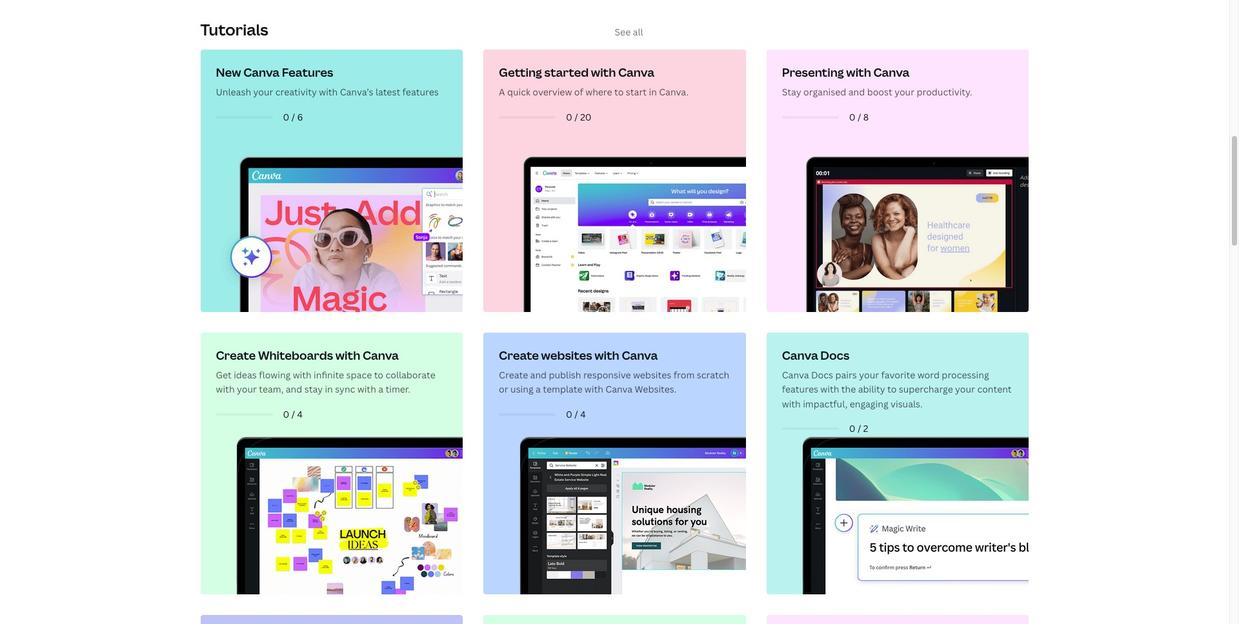 Task type: locate. For each thing, give the bounding box(es) containing it.
with inside presenting with canva stay organised and boost your productivity.
[[847, 65, 871, 80]]

websites up the 'publish'
[[541, 348, 592, 363]]

2 horizontal spatial to
[[888, 384, 897, 396]]

create websites with canva create and publish responsive websites from scratch or using a template with canva websites.
[[499, 348, 730, 396]]

0 horizontal spatial a
[[378, 384, 384, 396]]

1 a from the left
[[378, 384, 384, 396]]

4 for websites
[[580, 409, 586, 421]]

0 vertical spatial in
[[649, 86, 657, 98]]

0 down template
[[566, 409, 573, 421]]

quick
[[507, 86, 531, 98]]

/ for websites
[[575, 409, 578, 421]]

ideas
[[234, 369, 257, 382]]

your inside new canva features unleash your creativity with canva's latest features
[[253, 86, 273, 98]]

2 4 from the left
[[580, 409, 586, 421]]

a
[[378, 384, 384, 396], [536, 384, 541, 396]]

1 horizontal spatial 4
[[580, 409, 586, 421]]

1 vertical spatial and
[[530, 369, 547, 382]]

0 horizontal spatial 0 / 4
[[283, 409, 303, 421]]

0 for whiteboards
[[283, 409, 289, 421]]

4 down template
[[580, 409, 586, 421]]

canva
[[244, 65, 280, 80], [618, 65, 655, 80], [874, 65, 910, 80], [363, 348, 399, 363], [622, 348, 658, 363], [782, 348, 818, 363], [782, 369, 809, 382], [606, 384, 633, 396]]

with left impactful,
[[782, 398, 801, 410]]

features inside "canva docs canva docs pairs your favorite word processing features with the ability to supercharge your content with impactful, engaging visuals."
[[782, 384, 819, 396]]

1 horizontal spatial in
[[649, 86, 657, 98]]

see all link
[[615, 26, 643, 38]]

stay
[[305, 384, 323, 396]]

docs up the pairs
[[821, 348, 850, 363]]

4
[[297, 409, 303, 421], [580, 409, 586, 421]]

timer.
[[386, 384, 411, 396]]

a right using
[[536, 384, 541, 396]]

0 horizontal spatial features
[[403, 86, 439, 98]]

0 left "20"
[[566, 111, 573, 123]]

0 horizontal spatial and
[[286, 384, 302, 396]]

to down favorite
[[888, 384, 897, 396]]

/ down create whiteboards with canva get ideas flowing with infinite space to collaborate with your team, and stay in sync with a timer.
[[292, 409, 295, 421]]

a inside create whiteboards with canva get ideas flowing with infinite space to collaborate with your team, and stay in sync with a timer.
[[378, 384, 384, 396]]

stay
[[782, 86, 802, 98]]

0 vertical spatial features
[[403, 86, 439, 98]]

0 vertical spatial websites
[[541, 348, 592, 363]]

and left boost
[[849, 86, 865, 98]]

1 vertical spatial websites
[[633, 369, 672, 382]]

2 0 / 4 from the left
[[566, 409, 586, 421]]

your
[[253, 86, 273, 98], [895, 86, 915, 98], [859, 369, 879, 382], [237, 384, 257, 396], [956, 384, 976, 396]]

a inside create websites with canva create and publish responsive websites from scratch or using a template with canva websites.
[[536, 384, 541, 396]]

0 left '2' at right bottom
[[849, 423, 856, 435]]

your down ideas
[[237, 384, 257, 396]]

4 down create whiteboards with canva get ideas flowing with infinite space to collaborate with your team, and stay in sync with a timer.
[[297, 409, 303, 421]]

features inside new canva features unleash your creativity with canva's latest features
[[403, 86, 439, 98]]

new
[[216, 65, 241, 80]]

presenting with canva stay organised and boost your productivity.
[[782, 65, 973, 98]]

unleash
[[216, 86, 251, 98]]

your right boost
[[895, 86, 915, 98]]

1 horizontal spatial and
[[530, 369, 547, 382]]

1 vertical spatial features
[[782, 384, 819, 396]]

features
[[403, 86, 439, 98], [782, 384, 819, 396]]

overview
[[533, 86, 572, 98]]

0 horizontal spatial 4
[[297, 409, 303, 421]]

0 down the team,
[[283, 409, 289, 421]]

2 vertical spatial and
[[286, 384, 302, 396]]

to right space
[[374, 369, 384, 382]]

and up using
[[530, 369, 547, 382]]

2 horizontal spatial and
[[849, 86, 865, 98]]

your down processing
[[956, 384, 976, 396]]

with up boost
[[847, 65, 871, 80]]

0 vertical spatial and
[[849, 86, 865, 98]]

/ left "20"
[[575, 111, 578, 123]]

in right start
[[649, 86, 657, 98]]

and
[[849, 86, 865, 98], [530, 369, 547, 382], [286, 384, 302, 396]]

your up ability on the bottom right of the page
[[859, 369, 879, 382]]

in down infinite
[[325, 384, 333, 396]]

0 / 4 down the team,
[[283, 409, 303, 421]]

0 / 4 for whiteboards
[[283, 409, 303, 421]]

tutorials docs image
[[771, 436, 1029, 595]]

and left stay
[[286, 384, 302, 396]]

0 for with
[[849, 111, 856, 123]]

websites
[[541, 348, 592, 363], [633, 369, 672, 382]]

1 vertical spatial in
[[325, 384, 333, 396]]

to left start
[[615, 86, 624, 98]]

space
[[346, 369, 372, 382]]

create websites with canva image
[[488, 436, 746, 595]]

all
[[633, 26, 643, 38]]

canva inside new canva features unleash your creativity with canva's latest features
[[244, 65, 280, 80]]

0 for started
[[566, 111, 573, 123]]

organised
[[804, 86, 847, 98]]

/ left the 8 at right top
[[858, 111, 861, 123]]

template
[[543, 384, 583, 396]]

with down the get
[[216, 384, 235, 396]]

your right unleash
[[253, 86, 273, 98]]

/
[[292, 111, 295, 123], [575, 111, 578, 123], [858, 111, 861, 123], [292, 409, 295, 421], [575, 409, 578, 421], [858, 423, 861, 435]]

4 for whiteboards
[[297, 409, 303, 421]]

presenting
[[782, 65, 844, 80]]

of
[[574, 86, 584, 98]]

tutorials link
[[200, 19, 268, 40]]

in inside getting started with canva a quick overview of where to start in canva.
[[649, 86, 657, 98]]

with left canva's
[[319, 86, 338, 98]]

supercharge
[[899, 384, 953, 396]]

with inside new canva features unleash your creativity with canva's latest features
[[319, 86, 338, 98]]

scratch
[[697, 369, 730, 382]]

engaging
[[850, 398, 889, 410]]

pairs
[[836, 369, 857, 382]]

features for canva
[[782, 384, 819, 396]]

/ left '2' at right bottom
[[858, 423, 861, 435]]

0 horizontal spatial in
[[325, 384, 333, 396]]

0 / 4
[[283, 409, 303, 421], [566, 409, 586, 421]]

a left timer.
[[378, 384, 384, 396]]

with down space
[[358, 384, 376, 396]]

infinite
[[314, 369, 344, 382]]

visuals.
[[891, 398, 923, 410]]

0
[[283, 111, 289, 123], [566, 111, 573, 123], [849, 111, 856, 123], [283, 409, 289, 421], [566, 409, 573, 421], [849, 423, 856, 435]]

with up where
[[591, 65, 616, 80]]

0 horizontal spatial to
[[374, 369, 384, 382]]

to inside getting started with canva a quick overview of where to start in canva.
[[615, 86, 624, 98]]

0 / 20
[[566, 111, 592, 123]]

0 for websites
[[566, 409, 573, 421]]

1 4 from the left
[[297, 409, 303, 421]]

0 for canva
[[283, 111, 289, 123]]

create
[[216, 348, 256, 363], [499, 348, 539, 363], [499, 369, 528, 382]]

in inside create whiteboards with canva get ideas flowing with infinite space to collaborate with your team, and stay in sync with a timer.
[[325, 384, 333, 396]]

0 / 8
[[849, 111, 869, 123]]

get
[[216, 369, 232, 382]]

/ down template
[[575, 409, 578, 421]]

tutorials folders image
[[771, 54, 1029, 312]]

1 0 / 4 from the left
[[283, 409, 303, 421]]

features right latest
[[403, 86, 439, 98]]

with
[[591, 65, 616, 80], [847, 65, 871, 80], [319, 86, 338, 98], [336, 348, 360, 363], [595, 348, 620, 363], [293, 369, 312, 382], [216, 384, 235, 396], [358, 384, 376, 396], [585, 384, 604, 396], [821, 384, 840, 396], [782, 398, 801, 410]]

docs left the pairs
[[812, 369, 834, 382]]

docs
[[821, 348, 850, 363], [812, 369, 834, 382]]

see all
[[615, 26, 643, 38]]

team,
[[259, 384, 284, 396]]

and inside presenting with canva stay organised and boost your productivity.
[[849, 86, 865, 98]]

/ for docs
[[858, 423, 861, 435]]

impactful,
[[803, 398, 848, 410]]

1 horizontal spatial to
[[615, 86, 624, 98]]

your inside presenting with canva stay organised and boost your productivity.
[[895, 86, 915, 98]]

1 vertical spatial to
[[374, 369, 384, 382]]

1 horizontal spatial features
[[782, 384, 819, 396]]

1 horizontal spatial a
[[536, 384, 541, 396]]

create inside create whiteboards with canva get ideas flowing with infinite space to collaborate with your team, and stay in sync with a timer.
[[216, 348, 256, 363]]

tutorials whiteboards image
[[205, 436, 463, 595]]

in
[[649, 86, 657, 98], [325, 384, 333, 396]]

features up impactful,
[[782, 384, 819, 396]]

favorite
[[882, 369, 916, 382]]

and inside create websites with canva create and publish responsive websites from scratch or using a template with canva websites.
[[530, 369, 547, 382]]

start
[[626, 86, 647, 98]]

websites up the 'websites.'
[[633, 369, 672, 382]]

0 vertical spatial to
[[615, 86, 624, 98]]

1 horizontal spatial 0 / 4
[[566, 409, 586, 421]]

where
[[586, 86, 612, 98]]

tutorials new features image
[[205, 54, 463, 312]]

0 left the 8 at right top
[[849, 111, 856, 123]]

/ for whiteboards
[[292, 409, 295, 421]]

/ left 6
[[292, 111, 295, 123]]

to
[[615, 86, 624, 98], [374, 369, 384, 382], [888, 384, 897, 396]]

2 vertical spatial to
[[888, 384, 897, 396]]

2 a from the left
[[536, 384, 541, 396]]

8
[[864, 111, 869, 123]]

features for features
[[403, 86, 439, 98]]

with up responsive
[[595, 348, 620, 363]]

0 / 4 down template
[[566, 409, 586, 421]]

0 left 6
[[283, 111, 289, 123]]

canva.
[[659, 86, 689, 98]]

with up impactful,
[[821, 384, 840, 396]]

started
[[545, 65, 589, 80]]



Task type: describe. For each thing, give the bounding box(es) containing it.
productivity.
[[917, 86, 973, 98]]

tutorials getting started image
[[488, 54, 746, 312]]

the
[[842, 384, 856, 396]]

content
[[978, 384, 1012, 396]]

features
[[282, 65, 333, 80]]

and for with
[[849, 86, 865, 98]]

create for create websites with canva
[[499, 348, 539, 363]]

publish
[[549, 369, 581, 382]]

0 / 2
[[849, 423, 869, 435]]

0 for docs
[[849, 423, 856, 435]]

canva inside presenting with canva stay organised and boost your productivity.
[[874, 65, 910, 80]]

word
[[918, 369, 940, 382]]

1 vertical spatial docs
[[812, 369, 834, 382]]

see
[[615, 26, 631, 38]]

tutorials
[[200, 19, 268, 40]]

tutorials video image
[[771, 620, 1029, 625]]

websites.
[[635, 384, 677, 396]]

or
[[499, 384, 509, 396]]

canva inside getting started with canva a quick overview of where to start in canva.
[[618, 65, 655, 80]]

flowing
[[259, 369, 291, 382]]

/ for canva
[[292, 111, 295, 123]]

a
[[499, 86, 505, 98]]

canva's
[[340, 86, 373, 98]]

and inside create whiteboards with canva get ideas flowing with infinite space to collaborate with your team, and stay in sync with a timer.
[[286, 384, 302, 396]]

with inside getting started with canva a quick overview of where to start in canva.
[[591, 65, 616, 80]]

/ for with
[[858, 111, 861, 123]]

collaborate
[[386, 369, 436, 382]]

0 vertical spatial docs
[[821, 348, 850, 363]]

using
[[511, 384, 534, 396]]

processing
[[942, 369, 989, 382]]

to inside create whiteboards with canva get ideas flowing with infinite space to collaborate with your team, and stay in sync with a timer.
[[374, 369, 384, 382]]

0 / 4 for websites
[[566, 409, 586, 421]]

1 horizontal spatial websites
[[633, 369, 672, 382]]

to inside "canva docs canva docs pairs your favorite word processing features with the ability to supercharge your content with impactful, engaging visuals."
[[888, 384, 897, 396]]

with up space
[[336, 348, 360, 363]]

canva inside create whiteboards with canva get ideas flowing with infinite space to collaborate with your team, and stay in sync with a timer.
[[363, 348, 399, 363]]

0 / 6
[[283, 111, 303, 123]]

and for websites
[[530, 369, 547, 382]]

boost
[[867, 86, 893, 98]]

with down responsive
[[585, 384, 604, 396]]

0 horizontal spatial websites
[[541, 348, 592, 363]]

tutorials pro image
[[488, 620, 746, 625]]

whiteboards
[[258, 348, 333, 363]]

with up stay
[[293, 369, 312, 382]]

6
[[297, 111, 303, 123]]

your inside create whiteboards with canva get ideas flowing with infinite space to collaborate with your team, and stay in sync with a timer.
[[237, 384, 257, 396]]

from
[[674, 369, 695, 382]]

getting started with canva a quick overview of where to start in canva.
[[499, 65, 689, 98]]

responsive
[[584, 369, 631, 382]]

canva docs canva docs pairs your favorite word processing features with the ability to supercharge your content with impactful, engaging visuals.
[[782, 348, 1012, 410]]

creativity
[[275, 86, 317, 98]]

ability
[[858, 384, 886, 396]]

create for create whiteboards with canva
[[216, 348, 256, 363]]

/ for started
[[575, 111, 578, 123]]

new canva features unleash your creativity with canva's latest features
[[216, 65, 439, 98]]

sync
[[335, 384, 355, 396]]

create whiteboards with canva get ideas flowing with infinite space to collaborate with your team, and stay in sync with a timer.
[[216, 348, 436, 396]]

2
[[864, 423, 869, 435]]

latest
[[376, 86, 400, 98]]

20
[[580, 111, 592, 123]]

getting
[[499, 65, 542, 80]]



Task type: vqa. For each thing, say whether or not it's contained in the screenshot.


